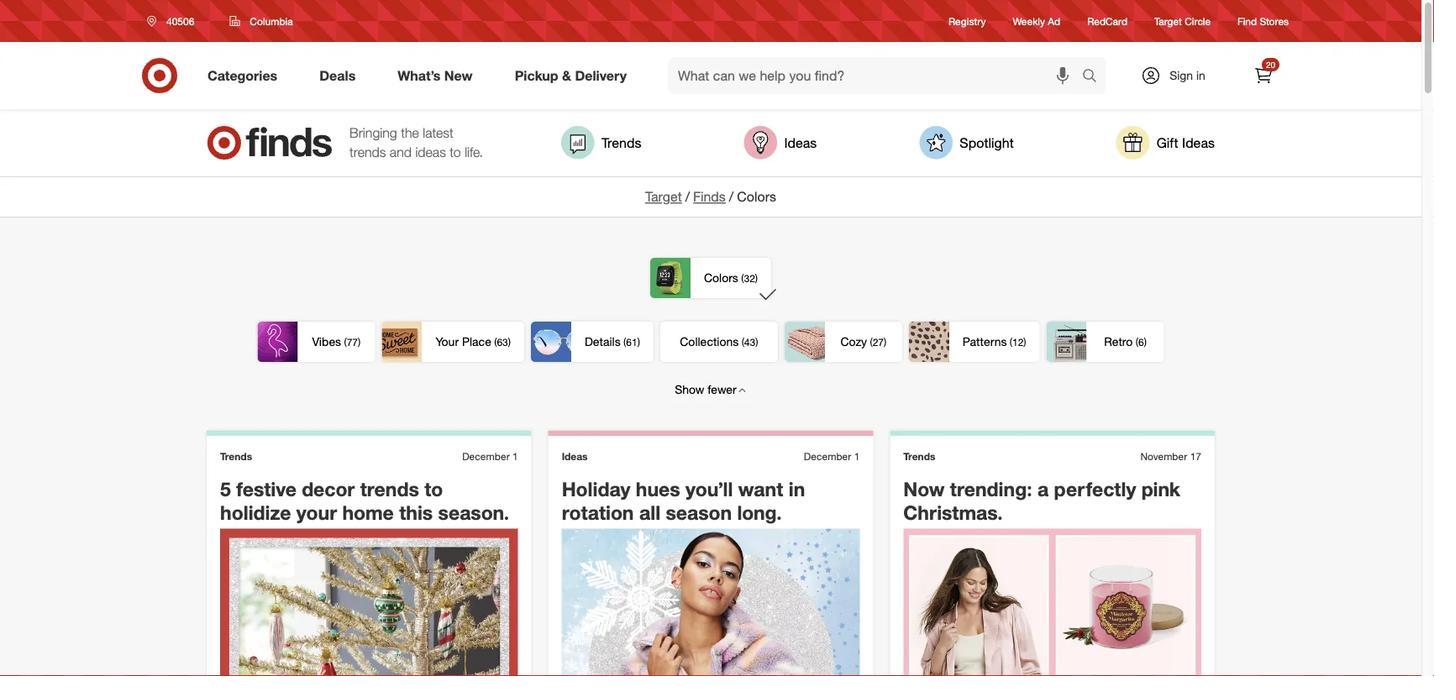 Task type: locate. For each thing, give the bounding box(es) containing it.
what's new link
[[383, 57, 494, 94]]

( inside colors ( 32 )
[[741, 272, 744, 285]]

61
[[626, 336, 637, 349]]

now trending: a perfectly pink christmas.
[[903, 477, 1180, 525]]

1 vertical spatial to
[[424, 477, 443, 501]]

and
[[390, 144, 412, 160]]

november
[[1140, 450, 1187, 463]]

1 for 5 festive decor trends to holidize your home this season.
[[512, 450, 518, 463]]

) right details
[[637, 336, 640, 349]]

place
[[462, 334, 491, 349]]

0 horizontal spatial ideas
[[562, 450, 588, 463]]

1 1 from the left
[[512, 450, 518, 463]]

1 horizontal spatial to
[[450, 144, 461, 160]]

2 december 1 from the left
[[804, 450, 860, 463]]

/ right "finds" link
[[729, 189, 734, 205]]

0 horizontal spatial in
[[789, 477, 805, 501]]

) inside the "details ( 61 )"
[[637, 336, 640, 349]]

) up 43
[[755, 272, 758, 285]]

1 horizontal spatial in
[[1196, 68, 1205, 83]]

( inside collections ( 43 )
[[742, 336, 744, 349]]

0 horizontal spatial target
[[645, 189, 682, 205]]

what's
[[398, 67, 441, 84]]

cozy ( 27 )
[[840, 334, 887, 349]]

you'll
[[686, 477, 733, 501]]

trends up now
[[903, 450, 935, 463]]

season.
[[438, 501, 509, 525]]

( for patterns
[[1010, 336, 1012, 349]]

0 horizontal spatial december
[[462, 450, 510, 463]]

1 horizontal spatial target
[[1154, 15, 1182, 27]]

77
[[347, 336, 358, 349]]

in
[[1196, 68, 1205, 83], [789, 477, 805, 501]]

) for patterns
[[1024, 336, 1026, 349]]

20
[[1266, 59, 1275, 70]]

) inside patterns ( 12 )
[[1024, 336, 1026, 349]]

rotation
[[562, 501, 634, 525]]

holiday hues you'll want in rotation all season long. image
[[562, 529, 860, 676]]

) for collections
[[755, 336, 758, 349]]

in right want in the bottom of the page
[[789, 477, 805, 501]]

target left "finds" link
[[645, 189, 682, 205]]

0 horizontal spatial /
[[685, 189, 690, 205]]

trends
[[349, 144, 386, 160], [360, 477, 419, 501]]

1 horizontal spatial /
[[729, 189, 734, 205]]

stores
[[1260, 15, 1289, 27]]

november 17
[[1140, 450, 1201, 463]]

) right place
[[508, 336, 511, 349]]

5 festive decor trends to holidize your home this season.
[[220, 477, 509, 525]]

trends for now trending: a perfectly pink christmas.
[[903, 450, 935, 463]]

christmas.
[[903, 501, 1003, 525]]

0 vertical spatial in
[[1196, 68, 1205, 83]]

( right patterns
[[1010, 336, 1012, 349]]

17
[[1190, 450, 1201, 463]]

trends inside 5 festive decor trends to holidize your home this season.
[[360, 477, 419, 501]]

0 vertical spatial target
[[1154, 15, 1182, 27]]

trends inside bringing the latest trends and ideas to life.
[[349, 144, 386, 160]]

( right retro
[[1136, 336, 1138, 349]]

40506 button
[[136, 6, 212, 36]]

colors left 32
[[704, 270, 738, 285]]

1 for holiday hues you'll want in rotation all season long.
[[854, 450, 860, 463]]

to left life.
[[450, 144, 461, 160]]

1 december from the left
[[462, 450, 510, 463]]

(
[[741, 272, 744, 285], [344, 336, 347, 349], [494, 336, 497, 349], [623, 336, 626, 349], [742, 336, 744, 349], [870, 336, 873, 349], [1010, 336, 1012, 349], [1136, 336, 1138, 349]]

/
[[685, 189, 690, 205], [729, 189, 734, 205]]

0 horizontal spatial to
[[424, 477, 443, 501]]

) inside retro ( 6 )
[[1144, 336, 1147, 349]]

target left circle
[[1154, 15, 1182, 27]]

6
[[1138, 336, 1144, 349]]

( up collections ( 43 )
[[741, 272, 744, 285]]

) inside cozy ( 27 )
[[884, 336, 887, 349]]

trends down delivery
[[602, 134, 641, 151]]

( for colors
[[741, 272, 744, 285]]

to up this
[[424, 477, 443, 501]]

1 horizontal spatial trends
[[602, 134, 641, 151]]

( for details
[[623, 336, 626, 349]]

&
[[562, 67, 571, 84]]

( inside patterns ( 12 )
[[1010, 336, 1012, 349]]

0 vertical spatial to
[[450, 144, 461, 160]]

redcard link
[[1087, 14, 1127, 28]]

pink
[[1141, 477, 1180, 501]]

finds link
[[693, 189, 726, 205]]

colors right finds
[[737, 189, 776, 205]]

( right cozy in the right of the page
[[870, 336, 873, 349]]

long.
[[737, 501, 782, 525]]

1 horizontal spatial december
[[804, 450, 851, 463]]

target finds image
[[207, 126, 333, 160]]

) inside collections ( 43 )
[[755, 336, 758, 349]]

0 horizontal spatial trends
[[220, 450, 252, 463]]

) right "vibes"
[[358, 336, 361, 349]]

( right "vibes"
[[344, 336, 347, 349]]

ideas
[[784, 134, 817, 151], [1182, 134, 1215, 151], [562, 450, 588, 463]]

0 horizontal spatial december 1
[[462, 450, 518, 463]]

trends up home
[[360, 477, 419, 501]]

target for target / finds / colors
[[645, 189, 682, 205]]

) inside colors ( 32 )
[[755, 272, 758, 285]]

target link
[[645, 189, 682, 205]]

2 horizontal spatial trends
[[903, 450, 935, 463]]

collections
[[680, 334, 739, 349]]

2 1 from the left
[[854, 450, 860, 463]]

( inside cozy ( 27 )
[[870, 336, 873, 349]]

deals
[[319, 67, 356, 84]]

trending:
[[950, 477, 1032, 501]]

sign
[[1170, 68, 1193, 83]]

trends up 5
[[220, 450, 252, 463]]

holidize
[[220, 501, 291, 525]]

( inside retro ( 6 )
[[1136, 336, 1138, 349]]

2 / from the left
[[729, 189, 734, 205]]

trends
[[602, 134, 641, 151], [220, 450, 252, 463], [903, 450, 935, 463]]

1 vertical spatial trends
[[360, 477, 419, 501]]

) right patterns
[[1024, 336, 1026, 349]]

what's new
[[398, 67, 473, 84]]

( right details
[[623, 336, 626, 349]]

sign in
[[1170, 68, 1205, 83]]

) right retro
[[1144, 336, 1147, 349]]

( inside vibes ( 77 )
[[344, 336, 347, 349]]

0 vertical spatial trends
[[349, 144, 386, 160]]

1 vertical spatial target
[[645, 189, 682, 205]]

december for holiday hues you'll want in rotation all season long.
[[804, 450, 851, 463]]

( inside the "details ( 61 )"
[[623, 336, 626, 349]]

registry link
[[949, 14, 986, 28]]

holiday
[[562, 477, 630, 501]]

What can we help you find? suggestions appear below search field
[[668, 57, 1086, 94]]

1
[[512, 450, 518, 463], [854, 450, 860, 463]]

columbia
[[250, 15, 293, 27]]

target
[[1154, 15, 1182, 27], [645, 189, 682, 205]]

) right cozy in the right of the page
[[884, 336, 887, 349]]

the
[[401, 125, 419, 141]]

ad
[[1048, 15, 1060, 27]]

/ left finds
[[685, 189, 690, 205]]

target circle link
[[1154, 14, 1211, 28]]

0 vertical spatial colors
[[737, 189, 776, 205]]

show
[[675, 382, 704, 397]]

) inside vibes ( 77 )
[[358, 336, 361, 349]]

delivery
[[575, 67, 627, 84]]

) right collections
[[755, 336, 758, 349]]

1 horizontal spatial 1
[[854, 450, 860, 463]]

5 festive decor trends to holidize your home this season. image
[[220, 529, 518, 676]]

in right sign
[[1196, 68, 1205, 83]]

( right place
[[494, 336, 497, 349]]

1 horizontal spatial december 1
[[804, 450, 860, 463]]

december 1 for holiday hues you'll want in rotation all season long.
[[804, 450, 860, 463]]

to inside 5 festive decor trends to holidize your home this season.
[[424, 477, 443, 501]]

gift ideas link
[[1116, 126, 1215, 160]]

trends down bringing
[[349, 144, 386, 160]]

( for retro
[[1136, 336, 1138, 349]]

0 horizontal spatial 1
[[512, 450, 518, 463]]

pickup
[[515, 67, 558, 84]]

( right collections
[[742, 336, 744, 349]]

in inside holiday hues you'll want in rotation all season long.
[[789, 477, 805, 501]]

43
[[744, 336, 755, 349]]

1 december 1 from the left
[[462, 450, 518, 463]]

hues
[[636, 477, 680, 501]]

1 vertical spatial in
[[789, 477, 805, 501]]

)
[[755, 272, 758, 285], [358, 336, 361, 349], [508, 336, 511, 349], [637, 336, 640, 349], [755, 336, 758, 349], [884, 336, 887, 349], [1024, 336, 1026, 349], [1144, 336, 1147, 349]]

spotlight
[[960, 134, 1014, 151]]

december 1
[[462, 450, 518, 463], [804, 450, 860, 463]]

2 december from the left
[[804, 450, 851, 463]]

december
[[462, 450, 510, 463], [804, 450, 851, 463]]



Task type: describe. For each thing, give the bounding box(es) containing it.
) for vibes
[[358, 336, 361, 349]]

( for cozy
[[870, 336, 873, 349]]

2 horizontal spatial ideas
[[1182, 134, 1215, 151]]

pickup & delivery link
[[500, 57, 648, 94]]

1 / from the left
[[685, 189, 690, 205]]

show fewer link
[[656, 370, 765, 410]]

retro
[[1104, 334, 1133, 349]]

trends for 5 festive decor trends to holidize your home this season.
[[220, 450, 252, 463]]

12
[[1012, 336, 1024, 349]]

redcard
[[1087, 15, 1127, 27]]

december for 5 festive decor trends to holidize your home this season.
[[462, 450, 510, 463]]

weekly ad link
[[1013, 14, 1060, 28]]

details ( 61 )
[[585, 334, 640, 349]]

gift ideas
[[1157, 134, 1215, 151]]

find stores
[[1238, 15, 1289, 27]]

) for details
[[637, 336, 640, 349]]

circle
[[1185, 15, 1211, 27]]

categories
[[208, 67, 277, 84]]

bringing the latest trends and ideas to life.
[[349, 125, 483, 160]]

pickup & delivery
[[515, 67, 627, 84]]

40506
[[166, 15, 194, 27]]

finds
[[693, 189, 726, 205]]

all
[[639, 501, 660, 525]]

deals link
[[305, 57, 377, 94]]

new
[[444, 67, 473, 84]]

season
[[666, 501, 732, 525]]

collections ( 43 )
[[680, 334, 758, 349]]

vibes ( 77 )
[[312, 334, 361, 349]]

decor
[[302, 477, 355, 501]]

a
[[1038, 477, 1049, 501]]

sign in link
[[1127, 57, 1232, 94]]

perfectly
[[1054, 477, 1136, 501]]

categories link
[[193, 57, 298, 94]]

63
[[497, 336, 508, 349]]

target / finds / colors
[[645, 189, 776, 205]]

5
[[220, 477, 231, 501]]

) inside your place ( 63 )
[[508, 336, 511, 349]]

latest
[[423, 125, 453, 141]]

find stores link
[[1238, 14, 1289, 28]]

spotlight link
[[919, 126, 1014, 160]]

) for retro
[[1144, 336, 1147, 349]]

20 link
[[1245, 57, 1282, 94]]

patterns
[[963, 334, 1007, 349]]

december 1 for 5 festive decor trends to holidize your home this season.
[[462, 450, 518, 463]]

to inside bringing the latest trends and ideas to life.
[[450, 144, 461, 160]]

1 vertical spatial colors
[[704, 270, 738, 285]]

ideas link
[[744, 126, 817, 160]]

27
[[873, 336, 884, 349]]

search button
[[1075, 57, 1115, 97]]

target for target circle
[[1154, 15, 1182, 27]]

find
[[1238, 15, 1257, 27]]

trends link
[[561, 126, 641, 160]]

fewer
[[708, 382, 737, 397]]

) for colors
[[755, 272, 758, 285]]

home
[[342, 501, 394, 525]]

gift
[[1157, 134, 1178, 151]]

registry
[[949, 15, 986, 27]]

weekly ad
[[1013, 15, 1060, 27]]

ideas
[[415, 144, 446, 160]]

your
[[436, 334, 459, 349]]

vibes
[[312, 334, 341, 349]]

retro ( 6 )
[[1104, 334, 1147, 349]]

trends for and
[[349, 144, 386, 160]]

your place ( 63 )
[[436, 334, 511, 349]]

patterns ( 12 )
[[963, 334, 1026, 349]]

columbia button
[[219, 6, 304, 36]]

search
[[1075, 69, 1115, 85]]

holiday hues you'll want in rotation all season long.
[[562, 477, 805, 525]]

) for cozy
[[884, 336, 887, 349]]

1 horizontal spatial ideas
[[784, 134, 817, 151]]

now
[[903, 477, 945, 501]]

colors ( 32 )
[[704, 270, 758, 285]]

cozy
[[840, 334, 867, 349]]

trends for to
[[360, 477, 419, 501]]

weekly
[[1013, 15, 1045, 27]]

now trending: a perfectly pink christmas. image
[[903, 529, 1201, 676]]

32
[[744, 272, 755, 285]]

( for vibes
[[344, 336, 347, 349]]

( for collections
[[742, 336, 744, 349]]

this
[[399, 501, 433, 525]]

festive
[[236, 477, 296, 501]]

show fewer
[[675, 382, 737, 397]]

target circle
[[1154, 15, 1211, 27]]

bringing
[[349, 125, 397, 141]]

details
[[585, 334, 621, 349]]

life.
[[465, 144, 483, 160]]

( inside your place ( 63 )
[[494, 336, 497, 349]]



Task type: vqa. For each thing, say whether or not it's contained in the screenshot.
teens
no



